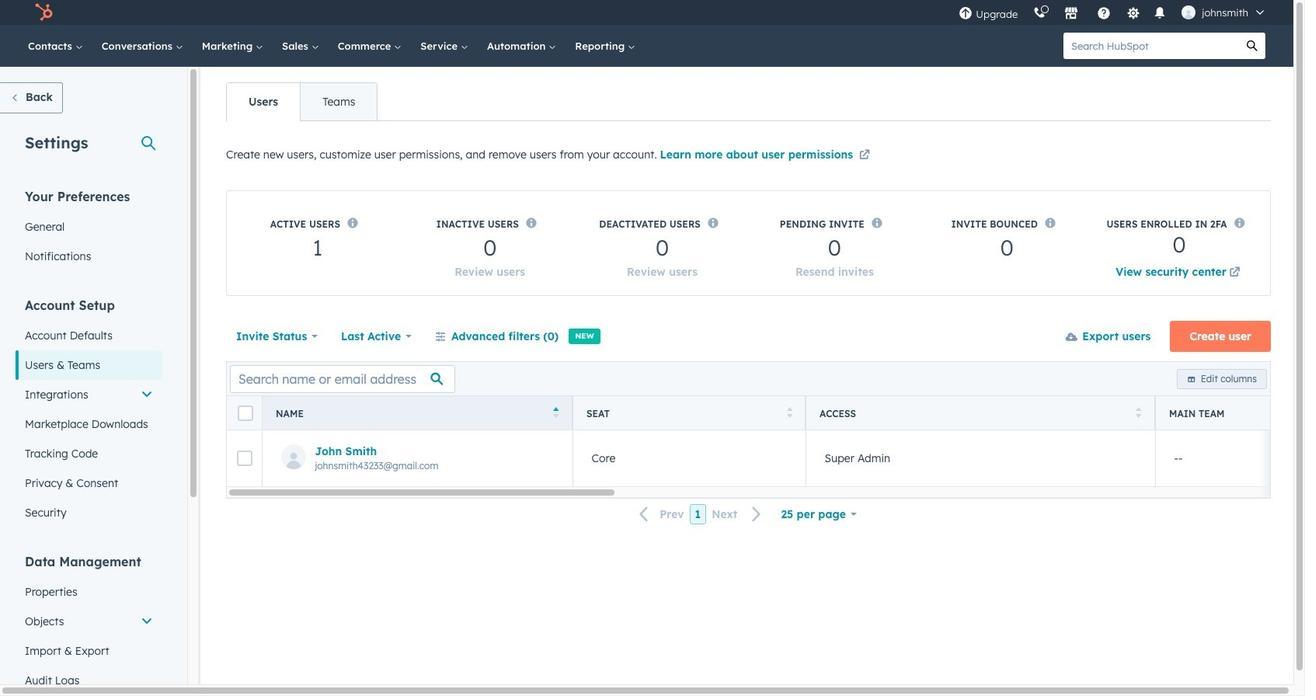 Task type: describe. For each thing, give the bounding box(es) containing it.
pagination navigation
[[630, 504, 771, 525]]

your preferences element
[[16, 188, 162, 271]]

ascending sort. press to sort descending. element
[[553, 407, 559, 420]]

press to sort. image
[[1136, 407, 1142, 418]]

Search name or email address search field
[[230, 365, 455, 393]]

account setup element
[[16, 297, 162, 527]]

john smith image
[[1182, 5, 1196, 19]]

marketplaces image
[[1064, 7, 1078, 21]]

Search HubSpot search field
[[1063, 33, 1239, 59]]



Task type: locate. For each thing, give the bounding box(es) containing it.
press to sort. element
[[787, 407, 793, 420], [1136, 407, 1142, 420]]

1 press to sort. element from the left
[[787, 407, 793, 420]]

2 press to sort. element from the left
[[1136, 407, 1142, 420]]

link opens in a new window image
[[859, 147, 870, 165], [859, 150, 870, 162], [1229, 264, 1240, 283], [1229, 267, 1240, 279]]

0 horizontal spatial press to sort. element
[[787, 407, 793, 420]]

1 horizontal spatial press to sort. element
[[1136, 407, 1142, 420]]

press to sort. image
[[787, 407, 793, 418]]

menu
[[951, 0, 1275, 25]]

ascending sort. press to sort descending. image
[[553, 407, 559, 418]]

navigation
[[226, 82, 378, 121]]

data management element
[[16, 553, 162, 695]]



Task type: vqa. For each thing, say whether or not it's contained in the screenshot.
"banner"
no



